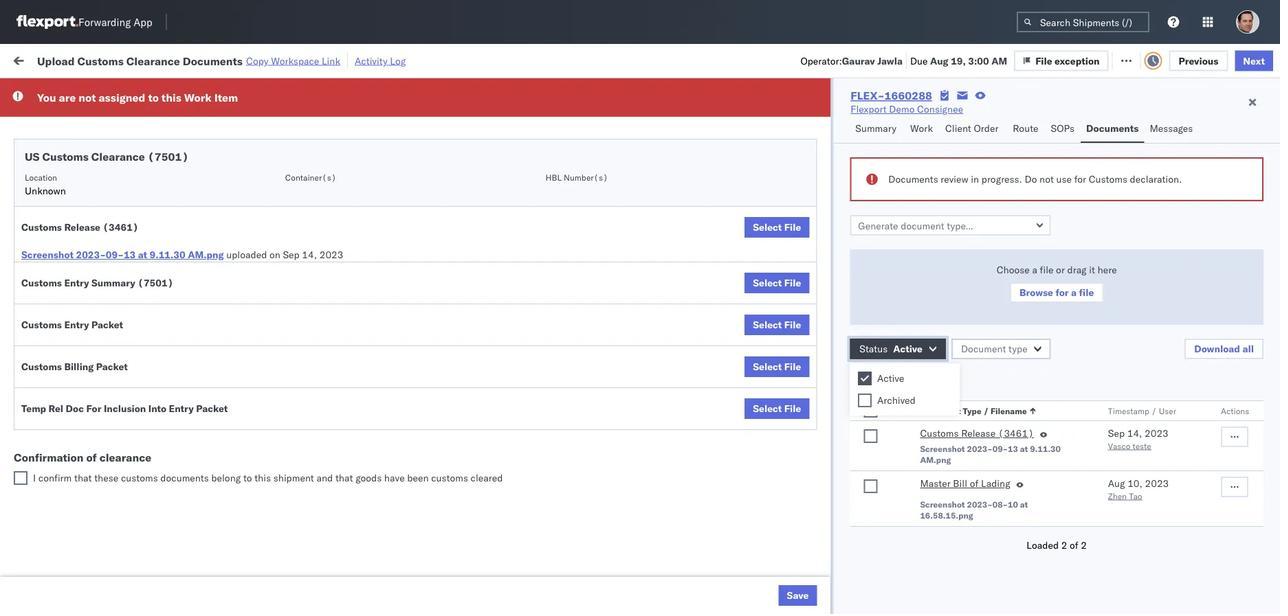 Task type: describe. For each thing, give the bounding box(es) containing it.
3 schedule pickup from los angeles, ca link from the top
[[32, 438, 201, 452]]

fcl for 3:00 am est, feb 25, 2023
[[465, 349, 482, 361]]

(10)
[[223, 53, 247, 65]]

resize handle column header for mode
[[503, 107, 520, 615]]

2 flxt00001977428a from the top
[[967, 258, 1062, 270]]

mbl/mawb numbers
[[967, 112, 1051, 123]]

bill
[[953, 478, 968, 490]]

filtered by:
[[14, 84, 63, 96]]

0 vertical spatial a
[[1033, 264, 1038, 276]]

at for screenshot 2023-09-13 at 9.11.30 am.png
[[1021, 444, 1028, 454]]

feb left 20,
[[292, 198, 309, 210]]

select file button for customs billing packet
[[745, 357, 810, 378]]

2 bookings from the left
[[619, 349, 659, 361]]

client order button
[[940, 116, 1008, 143]]

appointment for 1:44 pm est, mar 3, 2023
[[113, 560, 169, 572]]

2 2001714 from the top
[[812, 167, 854, 180]]

sep inside 'sep 14, 2023 vasco teste'
[[1109, 428, 1125, 440]]

documents up in
[[183, 54, 243, 68]]

documents left review
[[889, 173, 939, 185]]

flex-1660288
[[851, 89, 933, 102]]

2 horizontal spatial work
[[911, 122, 933, 134]]

2:59 for 2:59 am est, mar 3, 2023
[[228, 470, 249, 482]]

schedule for 3rd schedule pickup from los angeles, ca link from the top of the page
[[32, 439, 72, 451]]

187
[[322, 53, 340, 65]]

screenshot for screenshot 2023-09-13 at 9.11.30 am.png
[[920, 444, 965, 454]]

2 vertical spatial international
[[682, 591, 738, 603]]

2:59 am est, mar 3, 2023
[[228, 470, 348, 482]]

demu1232567 up files
[[874, 349, 944, 361]]

1 honeywell - test account from the left
[[526, 258, 640, 270]]

schedule for second schedule pickup from los angeles, ca link
[[32, 409, 72, 421]]

schedule pickup from los angeles international airport link
[[32, 129, 202, 156]]

0 vertical spatial for
[[131, 85, 142, 96]]

2 appointment from the top
[[113, 167, 169, 179]]

aug inside aug 10, 2023 zhen tao
[[1109, 478, 1126, 490]]

hbl number(s)
[[546, 172, 608, 183]]

1 horizontal spatial on
[[342, 53, 353, 65]]

inclusion
[[104, 403, 146, 415]]

4 -- from the top
[[967, 500, 979, 512]]

1 vertical spatial actions
[[1221, 406, 1250, 416]]

activity
[[355, 55, 388, 67]]

pickup for schedule pickup from los angeles international airport link
[[75, 130, 105, 142]]

1 horizontal spatial 2
[[1062, 540, 1068, 552]]

1 that from the left
[[74, 472, 92, 485]]

2 3:30 pm est, feb 17, 2023 from the top
[[228, 167, 352, 180]]

ca for 1st schedule pickup from los angeles, ca button from the bottom
[[188, 469, 201, 481]]

1 customs from the left
[[121, 472, 158, 485]]

0 vertical spatial 14,
[[302, 249, 317, 261]]

4 ocean from the top
[[434, 470, 462, 482]]

filtered
[[14, 84, 47, 96]]

Search Work text field
[[819, 49, 969, 70]]

from for 4th schedule pickup from los angeles, ca link from the bottom
[[107, 227, 127, 239]]

angeles, for confirm pickup from los angeles, ca button for flex-1977428
[[142, 318, 180, 330]]

feb up '12:00 pm est, feb 25, 2023' on the bottom left of page
[[293, 349, 310, 361]]

snooze
[[384, 112, 411, 123]]

next button
[[1235, 50, 1274, 71]]

otter for otter products - test account
[[526, 107, 549, 119]]

0 vertical spatial customs release (3461)
[[21, 221, 139, 233]]

documents inside upload customs clearance documents
[[32, 204, 81, 216]]

it
[[1090, 264, 1096, 276]]

flex-1988285
[[783, 107, 854, 119]]

my work
[[14, 50, 75, 69]]

: for snoozed
[[316, 85, 319, 96]]

of for loaded
[[1070, 540, 1079, 552]]

batch action button
[[1183, 49, 1273, 70]]

summary inside button
[[856, 122, 897, 134]]

pm up 3:00 pm est, feb 20, 2023
[[251, 167, 267, 180]]

1 karl lagerfeld international b.v c/o bleckmann from the top
[[619, 561, 826, 573]]

sep 14, 2023 vasco teste
[[1109, 428, 1169, 452]]

status for status : ready for work, blocked, in progress
[[74, 85, 99, 96]]

file for customs release (3461)
[[785, 221, 801, 233]]

1 flex-1911466 from the top
[[783, 440, 854, 452]]

schedule pickup from los angeles, ca for 4th schedule pickup from los angeles, ca link from the bottom
[[32, 227, 201, 239]]

from for 3rd schedule pickup from los angeles, ca link from the top of the page
[[107, 439, 127, 451]]

12:00
[[228, 379, 255, 391]]

2 c/o from the top
[[758, 591, 775, 603]]

1 vertical spatial for
[[1075, 173, 1087, 185]]

action
[[1233, 53, 1264, 65]]

0 horizontal spatial to
[[148, 91, 159, 105]]

3 flex-1911466 from the top
[[783, 500, 854, 512]]

feb left "21," at the left top of the page
[[298, 258, 315, 270]]

client name button
[[520, 109, 598, 123]]

1 bicu1234565, from the top
[[874, 439, 942, 452]]

otter for otter products, llc
[[619, 107, 641, 119]]

3 bicu1234565, demu1232567 from the top
[[874, 500, 1014, 512]]

21,
[[317, 258, 332, 270]]

from for second schedule pickup from los angeles, ca link
[[107, 409, 127, 421]]

los down screenshot 2023-09-13 at 9.11.30 am.png link
[[124, 288, 140, 300]]

2:59 for 2:59 am est, feb 28, 2023
[[228, 410, 249, 422]]

ca for confirm pickup from los angeles, ca button for flex-1977428
[[182, 318, 195, 330]]

3 resize handle column header from the left
[[411, 107, 427, 615]]

Search Shipments (/) text field
[[1017, 12, 1150, 32]]

1 c/o from the top
[[758, 561, 775, 573]]

1 / from the left
[[984, 406, 989, 416]]

type
[[1009, 343, 1028, 355]]

assigned
[[99, 91, 145, 105]]

select file button for customs entry summary (7501)
[[745, 273, 810, 294]]

3, for 1:44 pm est, mar 3, 2023
[[313, 561, 321, 573]]

2023 inside aug 10, 2023 zhen tao
[[1145, 478, 1169, 490]]

2 schedule delivery appointment link from the top
[[32, 166, 169, 180]]

from down screenshot 2023-09-13 at 9.11.30 am.png link
[[101, 288, 122, 300]]

1 vertical spatial not
[[1040, 173, 1054, 185]]

pm for upload customs clearance documents "link"
[[251, 198, 267, 210]]

at for screenshot 2023-08-10 at 16.58.15.png
[[1021, 500, 1028, 510]]

at left the risk
[[279, 53, 287, 65]]

10:30
[[228, 258, 255, 270]]

ready
[[105, 85, 129, 96]]

customs entry packet
[[21, 319, 123, 331]]

client name
[[526, 112, 573, 123]]

cleared
[[471, 472, 503, 485]]

confirmation of clearance
[[14, 451, 151, 465]]

2 3:30 from the top
[[228, 167, 249, 180]]

10 resize handle column header from the left
[[1213, 107, 1230, 615]]

from for fourth schedule pickup from los angeles, ca link from the top of the page
[[107, 469, 127, 481]]

pm for schedule delivery appointment link for 10:30
[[257, 258, 272, 270]]

2 schedule pickup from los angeles, ca link from the top
[[32, 408, 201, 422]]

3:00 for bookings test consignee
[[228, 349, 249, 361]]

copy
[[246, 55, 269, 67]]

flxt00001977428a for confirm pickup from los angeles, ca
[[967, 319, 1062, 331]]

1919147
[[812, 410, 854, 422]]

0 horizontal spatial sep
[[283, 249, 300, 261]]

2 lagerfeld from the top
[[639, 591, 680, 603]]

1 vertical spatial this
[[255, 472, 271, 485]]

digital
[[775, 137, 804, 149]]

10
[[1008, 500, 1019, 510]]

name
[[551, 112, 573, 123]]

0 vertical spatial not
[[79, 91, 96, 105]]

flex
[[761, 112, 776, 123]]

us
[[25, 150, 40, 164]]

0 horizontal spatial aug
[[931, 55, 949, 67]]

status active
[[860, 343, 923, 355]]

0 horizontal spatial work
[[149, 53, 173, 65]]

upload customs clearance documents link
[[32, 189, 202, 217]]

los down customs entry summary (7501)
[[124, 318, 140, 330]]

upload customs clearance documents
[[32, 190, 151, 216]]

work,
[[144, 85, 166, 96]]

2 1911466 from the top
[[812, 470, 854, 482]]

ocean lcl for otter
[[434, 107, 482, 119]]

i
[[33, 472, 36, 485]]

11 resize handle column header from the left
[[1256, 107, 1272, 615]]

10:30 pm est, feb 21, 2023
[[228, 258, 358, 270]]

location unknown
[[25, 172, 66, 197]]

consignee inside button
[[619, 112, 658, 123]]

jawla
[[878, 55, 903, 67]]

confirm delivery link
[[32, 348, 105, 361]]

am for 3:00 am est, feb 25, 2023
[[251, 349, 267, 361]]

2 bicu1234565, demu1232567 from the top
[[874, 470, 1014, 482]]

demu1232567 down screenshot 2023-09-13 at 9.11.30 am.png
[[944, 470, 1014, 482]]

schedule delivery appointment button for 2:59 am est, feb 17, 2023
[[32, 106, 169, 121]]

12:00 pm est, feb 25, 2023
[[228, 379, 358, 391]]

est, for 1:44 schedule delivery appointment link
[[269, 561, 290, 573]]

hbl
[[546, 172, 562, 183]]

0 horizontal spatial on
[[270, 249, 281, 261]]

est, for upload customs clearance documents "link"
[[269, 198, 290, 210]]

operator:
[[801, 55, 842, 67]]

1 bicu1234565, demu1232567 from the top
[[874, 439, 1014, 452]]

0 vertical spatial (3461)
[[103, 221, 139, 233]]

1 1911466 from the top
[[812, 440, 854, 452]]

est, down '12:00 pm est, feb 25, 2023' on the bottom left of page
[[270, 410, 290, 422]]

2 schedule delivery appointment button from the top
[[32, 166, 169, 181]]

1977428 for confirm pickup from los angeles, ca
[[812, 319, 854, 331]]

previous
[[1179, 55, 1219, 67]]

mode
[[434, 112, 455, 123]]

save button
[[779, 586, 817, 607]]

17, for air
[[311, 137, 326, 149]]

2 / from the left
[[1152, 406, 1157, 416]]

demu1232567 down master bill of lading link
[[944, 500, 1014, 512]]

file for customs entry summary (7501)
[[785, 277, 801, 289]]

select file for temp rel doc for inclusion into entry packet
[[753, 403, 801, 415]]

flex-1977428 for confirm pickup from los angeles, ca
[[783, 319, 854, 331]]

appointment for 2:59 am est, feb 17, 2023
[[113, 106, 169, 118]]

number(s)
[[564, 172, 608, 183]]

demo
[[889, 103, 915, 115]]

pickup for 3rd schedule pickup from los angeles, ca link from the top of the page
[[75, 439, 105, 451]]

select file button for temp rel doc for inclusion into entry packet
[[745, 399, 810, 420]]

2 1911408 from the top
[[812, 349, 854, 361]]

pm for 1:44 schedule delivery appointment link
[[251, 561, 267, 573]]

llc
[[688, 107, 705, 119]]

1 1911408 from the top
[[812, 289, 854, 301]]

into
[[148, 403, 167, 415]]

2:59 for 2:59 am est, feb 17, 2023
[[228, 107, 249, 119]]

for inside button
[[1056, 287, 1069, 299]]

location
[[25, 172, 57, 183]]

message (10)
[[184, 53, 247, 65]]

save
[[787, 590, 809, 602]]

documents inside 'button'
[[1087, 122, 1139, 134]]

2 maeu1234567 from the top
[[874, 258, 944, 270]]

consignee button
[[612, 109, 740, 123]]

delivery inside 'link'
[[102, 379, 138, 391]]

est, up 3:00 pm est, feb 20, 2023
[[269, 167, 290, 180]]

pickup up customs entry packet
[[69, 288, 99, 300]]

temp
[[21, 403, 46, 415]]

master bill of lading
[[920, 478, 1011, 490]]

route button
[[1008, 116, 1046, 143]]

angeles
[[148, 130, 182, 142]]

1 vertical spatial (3461)
[[998, 428, 1034, 440]]

fcl for 2:59 am est, mar 3, 2023
[[465, 470, 482, 482]]

integration test account - western digital
[[619, 137, 804, 149]]

workitem button
[[8, 109, 206, 123]]

uploaded files ∙ 2
[[850, 374, 934, 386]]

2 flex-1977428 from the top
[[783, 258, 854, 270]]

2 mawb1234 from the top
[[967, 167, 1020, 180]]

schedule for third schedule delivery appointment link from the bottom of the page
[[32, 167, 72, 179]]

schedule pickup from los angeles, ca for second schedule pickup from los angeles, ca link
[[32, 409, 201, 421]]

flex-1977428 for schedule pickup from los angeles, ca
[[783, 228, 854, 240]]

1 -- from the top
[[967, 410, 979, 422]]

vasco
[[1109, 441, 1131, 452]]

messages button
[[1145, 116, 1201, 143]]

clearance for us customs clearance (7501)
[[91, 150, 145, 164]]

0 vertical spatial release
[[64, 221, 100, 233]]

batch action
[[1204, 53, 1264, 65]]

1 bookings from the left
[[526, 349, 567, 361]]

schedule delivery appointment for 2:59 am est, feb 17, 2023
[[32, 106, 169, 118]]

2 bleckmann from the top
[[777, 591, 826, 603]]

2150210 for 3:00 pm est, feb 20, 2023
[[812, 198, 854, 210]]

28,
[[312, 410, 327, 422]]

14, inside 'sep 14, 2023 vasco teste'
[[1128, 428, 1143, 440]]

est, for fourth schedule pickup from los angeles, ca link from the top of the page
[[270, 470, 290, 482]]

1 3:30 from the top
[[228, 137, 249, 149]]

los for second schedule pickup from los angeles, ca link
[[130, 409, 145, 421]]

1 3:30 pm est, feb 17, 2023 from the top
[[228, 137, 352, 149]]

flex id button
[[754, 109, 854, 123]]

select for customs release (3461)
[[753, 221, 782, 233]]

schedule pickup from los angeles international airport
[[32, 130, 182, 155]]

ca for bicu1234565, demu1232567's schedule pickup from los angeles, ca button
[[188, 439, 201, 451]]

document type / filename button
[[918, 403, 1081, 417]]

demu1232567 down document type / filename at the right bottom of the page
[[944, 439, 1014, 452]]

2 honeywell - test account from the left
[[619, 258, 732, 270]]

017482927423 for 12:00 pm est, feb 25, 2023
[[967, 379, 1038, 391]]

client for client order
[[946, 122, 972, 134]]

western
[[737, 137, 773, 149]]

schedule for schedule delivery appointment link corresponding to 2:59
[[32, 106, 72, 118]]

1 vertical spatial work
[[184, 91, 212, 105]]

1 vertical spatial active
[[878, 373, 905, 385]]

3 -- from the top
[[967, 470, 979, 482]]

1 2001714 from the top
[[812, 137, 854, 149]]

document type / filename
[[920, 406, 1027, 416]]

2 karl lagerfeld international b.v c/o bleckmann from the top
[[619, 591, 826, 603]]

delivery for 1:44
[[75, 560, 110, 572]]

am for 2:59 am est, mar 3, 2023
[[251, 470, 267, 482]]

2:59 am est, feb 17, 2023
[[228, 107, 353, 119]]

feb up 28,
[[298, 379, 315, 391]]

2 -- from the top
[[967, 440, 979, 452]]

of for master
[[970, 478, 979, 490]]

2 schedule delivery appointment from the top
[[32, 167, 169, 179]]

pm for schedule pickup from los angeles international airport link
[[251, 137, 267, 149]]

1 schedule pickup from los angeles, ca link from the top
[[32, 227, 201, 240]]

0 vertical spatial active
[[894, 343, 923, 355]]

resize handle column header for flex id
[[851, 107, 868, 615]]

screenshot for screenshot 2023-08-10 at 16.58.15.png
[[920, 500, 965, 510]]

1 vertical spatial customs release (3461)
[[920, 428, 1034, 440]]

pickup for second schedule pickup from los angeles, ca link
[[75, 409, 105, 421]]

wi
[[1178, 500, 1188, 512]]

0 vertical spatial upload
[[37, 54, 75, 68]]

1 flex-2001714 from the top
[[783, 137, 854, 149]]

workspace
[[271, 55, 319, 67]]

angeles, for confirm pickup from los angeles, ca button corresponding to flex-1911408
[[142, 288, 180, 300]]

forwarding app link
[[17, 15, 152, 29]]

2 vertical spatial 17,
[[311, 167, 326, 180]]

0 vertical spatial this
[[162, 91, 181, 105]]

status : ready for work, blocked, in progress
[[74, 85, 249, 96]]

2 that from the left
[[336, 472, 353, 485]]

2 for of
[[1081, 540, 1087, 552]]

next
[[1244, 55, 1265, 67]]

3 1911466 from the top
[[812, 500, 854, 512]]

import work
[[116, 53, 173, 65]]

products,
[[644, 107, 686, 119]]

schedule delivery appointment link for 10:30
[[32, 257, 169, 271]]

9.11.30 for screenshot 2023-09-13 at 9.11.30 am.png
[[1030, 444, 1061, 454]]

select file for customs release (3461)
[[753, 221, 801, 233]]

0 vertical spatial actions
[[1238, 112, 1266, 123]]

log
[[390, 55, 406, 67]]

confirm for flex-1977428
[[32, 318, 67, 330]]

1 horizontal spatial to
[[243, 472, 252, 485]]

017482927423 for 3:00 pm est, feb 20, 2023
[[967, 198, 1038, 210]]

1660288
[[885, 89, 933, 102]]

1 b.v from the top
[[741, 561, 756, 573]]

airport
[[90, 143, 120, 155]]

2 flex-2001714 from the top
[[783, 167, 854, 180]]

goods
[[356, 472, 382, 485]]

confirm pickup from los angeles, ca for flex-1977428
[[32, 318, 195, 330]]

4 1911466 from the top
[[812, 531, 854, 543]]

2023- for screenshot 2023-08-10 at 16.58.15.png
[[967, 500, 993, 510]]

1 bookings test consignee from the left
[[526, 349, 636, 361]]

2 vertical spatial entry
[[169, 403, 194, 415]]

feb down snoozed
[[293, 107, 310, 119]]

upload for proof
[[32, 379, 63, 391]]

flexport demo consignee
[[851, 103, 964, 115]]

4 schedule pickup from los angeles, ca link from the top
[[32, 469, 201, 482]]

master bill of lading link
[[920, 477, 1011, 494]]

feb left 28,
[[293, 410, 310, 422]]

nyku9743990
[[874, 107, 942, 119]]

test
[[1144, 500, 1161, 512]]



Task type: vqa. For each thing, say whether or not it's contained in the screenshot.
Proof
yes



Task type: locate. For each thing, give the bounding box(es) containing it.
1 flex-2150210 from the top
[[783, 198, 854, 210]]

resize handle column header for container numbers
[[943, 107, 960, 615]]

1 horizontal spatial 13
[[1008, 444, 1019, 454]]

7 schedule from the top
[[32, 439, 72, 451]]

air for 12:00 pm est, feb 25, 2023
[[434, 379, 447, 391]]

2 vertical spatial packet
[[196, 403, 228, 415]]

3 select from the top
[[753, 319, 782, 331]]

numbers for mbl/mawb numbers
[[1017, 112, 1051, 123]]

1 otter from the left
[[526, 107, 549, 119]]

flex id
[[761, 112, 787, 123]]

schedule pickup from los angeles, ca button for maeu1234567
[[32, 227, 201, 242]]

clearance inside upload customs clearance documents
[[107, 190, 151, 202]]

workitem
[[15, 112, 51, 123]]

1 horizontal spatial (3461)
[[998, 428, 1034, 440]]

5 select file button from the top
[[745, 399, 810, 420]]

2 schedule pickup from los angeles, ca button from the top
[[32, 438, 201, 454]]

2 customs from the left
[[431, 472, 468, 485]]

2 vertical spatial flxt00001977428a
[[967, 319, 1062, 331]]

3:30 pm est, feb 17, 2023
[[228, 137, 352, 149], [228, 167, 352, 180]]

from right for
[[107, 409, 127, 421]]

1 demo123 from the top
[[967, 289, 1013, 301]]

: left the ready
[[99, 85, 101, 96]]

numbers for container numbers
[[874, 118, 908, 128]]

upload for customs
[[32, 190, 63, 202]]

uploaded
[[850, 374, 895, 386]]

4 resize handle column header from the left
[[503, 107, 520, 615]]

los for schedule pickup from los angeles international airport link
[[130, 130, 145, 142]]

schedule pickup from los angeles, ca button down clearance
[[32, 469, 201, 484]]

confirm inside confirm delivery link
[[32, 348, 67, 360]]

flex-1911466
[[783, 440, 854, 452], [783, 470, 854, 482], [783, 500, 854, 512], [783, 531, 854, 543]]

1 select file button from the top
[[745, 217, 810, 238]]

est, left and
[[270, 470, 290, 482]]

0 vertical spatial aug
[[931, 55, 949, 67]]

schedule for schedule delivery appointment link for 10:30
[[32, 258, 72, 270]]

from up the airport
[[107, 130, 127, 142]]

clearance for upload customs clearance documents
[[107, 190, 151, 202]]

0 vertical spatial sep
[[283, 249, 300, 261]]

0 horizontal spatial for
[[131, 85, 142, 96]]

status for status active
[[860, 343, 888, 355]]

est, for schedule pickup from los angeles international airport link
[[269, 137, 290, 149]]

1 vertical spatial flex-1977428
[[783, 258, 854, 270]]

sep up vasco
[[1109, 428, 1125, 440]]

1 horizontal spatial status
[[860, 343, 888, 355]]

am.png for screenshot 2023-09-13 at 9.11.30 am.png
[[920, 455, 951, 465]]

1 bleckmann from the top
[[777, 561, 826, 573]]

0 vertical spatial am.png
[[188, 249, 224, 261]]

4 schedule from the top
[[32, 227, 72, 239]]

1 flex-1977428 from the top
[[783, 228, 854, 240]]

2023- inside screenshot 2023-08-10 at 16.58.15.png
[[967, 500, 993, 510]]

for right use
[[1075, 173, 1087, 185]]

1 vertical spatial confirm pickup from los angeles, ca
[[32, 318, 195, 330]]

resize handle column header for workitem
[[203, 107, 220, 615]]

0 vertical spatial mawb1234
[[967, 137, 1020, 149]]

screenshot up 16.58.15.png
[[920, 500, 965, 510]]

am for 2:59 am est, feb 28, 2023
[[251, 410, 267, 422]]

3 schedule delivery appointment link from the top
[[32, 257, 169, 271]]

0 vertical spatial 1911408
[[812, 289, 854, 301]]

status right the by:
[[74, 85, 99, 96]]

2 vertical spatial maeu1234567
[[874, 318, 944, 330]]

1 horizontal spatial am.png
[[920, 455, 951, 465]]

confirm pickup from los angeles, ca
[[32, 288, 195, 300], [32, 318, 195, 330]]

1 horizontal spatial sep
[[1109, 428, 1125, 440]]

0 vertical spatial maeu1234567
[[874, 228, 944, 240]]

maeu1234567
[[874, 228, 944, 240], [874, 258, 944, 270], [874, 318, 944, 330]]

work
[[39, 50, 75, 69]]

upload up the by:
[[37, 54, 75, 68]]

0 horizontal spatial this
[[162, 91, 181, 105]]

est, for schedule delivery appointment link corresponding to 2:59
[[270, 107, 290, 119]]

3 maeu1234567 from the top
[[874, 318, 944, 330]]

do
[[1025, 173, 1037, 185]]

/
[[984, 406, 989, 416], [1152, 406, 1157, 416]]

2023- for screenshot 2023-09-13 at 9.11.30 am.png
[[967, 444, 993, 454]]

feb down deadline button
[[292, 137, 309, 149]]

0 vertical spatial 2:59
[[228, 107, 249, 119]]

-- up 'customs release (3461)' link
[[967, 410, 979, 422]]

3:00 right 19,
[[969, 55, 989, 67]]

est, down deadline button
[[269, 137, 290, 149]]

select file for customs billing packet
[[753, 361, 801, 373]]

item
[[214, 91, 238, 105]]

1 schedule delivery appointment from the top
[[32, 106, 169, 118]]

air
[[434, 137, 447, 149], [434, 198, 447, 210], [434, 379, 447, 391], [434, 561, 447, 573]]

entry
[[64, 277, 89, 289], [64, 319, 89, 331], [169, 403, 194, 415]]

1 honeywell from the left
[[526, 258, 572, 270]]

file for customs entry packet
[[785, 319, 801, 331]]

09- up customs entry summary (7501)
[[106, 249, 124, 261]]

work left item
[[184, 91, 212, 105]]

ocean lcl for honeywell
[[434, 258, 482, 270]]

2 schedule pickup from los angeles, ca from the top
[[32, 409, 201, 421]]

schedule
[[32, 106, 72, 118], [32, 130, 72, 142], [32, 167, 72, 179], [32, 227, 72, 239], [32, 258, 72, 270], [32, 409, 72, 421], [32, 439, 72, 451], [32, 469, 72, 481], [32, 560, 72, 572]]

1 vertical spatial flex-1911408
[[783, 349, 854, 361]]

screenshot 2023-09-13 at 9.11.30 am.png uploaded on sep 14, 2023
[[21, 249, 343, 261]]

been
[[407, 472, 429, 485]]

user
[[1159, 406, 1177, 416]]

customs release (3461) down document type / filename at the right bottom of the page
[[920, 428, 1034, 440]]

test
[[602, 107, 620, 119], [669, 137, 687, 149], [576, 198, 595, 210], [669, 198, 687, 210], [583, 258, 601, 270], [675, 258, 693, 270], [569, 349, 587, 361], [662, 349, 680, 361], [576, 379, 595, 391], [669, 379, 687, 391]]

13 for screenshot 2023-09-13 at 9.11.30 am.png
[[1008, 444, 1019, 454]]

in
[[205, 85, 212, 96]]

2 otter from the left
[[619, 107, 641, 119]]

los down inclusion
[[130, 439, 145, 451]]

pm right the 10:30
[[257, 258, 272, 270]]

packet for customs entry packet
[[91, 319, 123, 331]]

bicu1234565, down master
[[874, 500, 942, 512]]

status up uploaded
[[860, 343, 888, 355]]

document inside document type / filename button
[[920, 406, 961, 416]]

1 horizontal spatial 14,
[[1128, 428, 1143, 440]]

0 vertical spatial karl
[[619, 561, 636, 573]]

type
[[963, 406, 982, 416]]

est, left 20,
[[269, 198, 290, 210]]

1 confirm from the top
[[32, 288, 67, 300]]

0 vertical spatial entry
[[64, 277, 89, 289]]

2:59 right documents
[[228, 470, 249, 482]]

pickup up the airport
[[75, 130, 105, 142]]

file for customs billing packet
[[785, 361, 801, 373]]

4 schedule delivery appointment from the top
[[32, 560, 169, 572]]

1 flex-2097290 from the top
[[783, 561, 854, 573]]

13 down filename
[[1008, 444, 1019, 454]]

1 vertical spatial bicu1234565,
[[874, 470, 942, 482]]

container numbers button
[[868, 104, 946, 129]]

17, up 20,
[[311, 167, 326, 180]]

timestamp / user
[[1109, 406, 1177, 416]]

0 horizontal spatial file
[[1040, 264, 1054, 276]]

2 schedule from the top
[[32, 130, 72, 142]]

1 vertical spatial 3,
[[313, 561, 321, 573]]

3 ocean from the top
[[434, 349, 462, 361]]

from inside schedule pickup from los angeles international airport
[[107, 130, 127, 142]]

flex-1988285 button
[[761, 104, 857, 123], [761, 104, 857, 123]]

snoozed : no
[[285, 85, 333, 96]]

work right import
[[149, 53, 173, 65]]

schedule pickup from los angeles, ca button
[[32, 227, 201, 242], [32, 438, 201, 454], [32, 469, 201, 484]]

bicu1234565, down the archived
[[874, 439, 942, 452]]

17,
[[312, 107, 327, 119], [311, 137, 326, 149], [311, 167, 326, 180]]

schedule pickup from los angeles, ca button for bicu1234565, demu1232567
[[32, 438, 201, 454]]

work down nyku9743990
[[911, 122, 933, 134]]

at for screenshot 2023-09-13 at 9.11.30 am.png uploaded on sep 14, 2023
[[138, 249, 147, 261]]

upload customs clearance documents copy workspace link
[[37, 54, 340, 68]]

1 vertical spatial karl
[[619, 591, 636, 603]]

confirm up customs entry packet
[[32, 288, 67, 300]]

1 vertical spatial flex-2097290
[[783, 591, 854, 603]]

1 2150210 from the top
[[812, 198, 854, 210]]

13 inside screenshot 2023-09-13 at 9.11.30 am.png
[[1008, 444, 1019, 454]]

that down confirmation of clearance
[[74, 472, 92, 485]]

0 vertical spatial 3,
[[313, 470, 322, 482]]

1 lagerfeld from the top
[[639, 561, 680, 573]]

packet
[[91, 319, 123, 331], [96, 361, 128, 373], [196, 403, 228, 415]]

select file for customs entry packet
[[753, 319, 801, 331]]

2 vertical spatial upload
[[32, 379, 63, 391]]

2 2097290 from the top
[[812, 591, 854, 603]]

choose
[[997, 264, 1030, 276]]

schedule for fourth schedule pickup from los angeles, ca link from the top of the page
[[32, 469, 72, 481]]

2:59 down 12:00
[[228, 410, 249, 422]]

09- for screenshot 2023-09-13 at 9.11.30 am.png uploaded on sep 14, 2023
[[106, 249, 124, 261]]

select file button
[[745, 217, 810, 238], [745, 273, 810, 294], [745, 315, 810, 336], [745, 357, 810, 378], [745, 399, 810, 420]]

2 b.v from the top
[[741, 591, 756, 603]]

1 horizontal spatial bookings
[[619, 349, 659, 361]]

9.11.30 for screenshot 2023-09-13 at 9.11.30 am.png uploaded on sep 14, 2023
[[150, 249, 185, 261]]

2 017482927423 from the top
[[967, 379, 1038, 391]]

integration test account - on ag
[[526, 198, 674, 210], [619, 198, 767, 210], [526, 379, 674, 391], [619, 379, 767, 391]]

1 schedule from the top
[[32, 106, 72, 118]]

10,
[[1128, 478, 1143, 490]]

from down clearance
[[107, 469, 127, 481]]

flex-1911408
[[783, 289, 854, 301], [783, 349, 854, 361]]

1 horizontal spatial /
[[1152, 406, 1157, 416]]

1 vertical spatial to
[[243, 472, 252, 485]]

0 horizontal spatial 2
[[928, 374, 934, 386]]

0 vertical spatial (7501)
[[148, 150, 189, 164]]

am.png up master
[[920, 455, 951, 465]]

4 schedule delivery appointment link from the top
[[32, 559, 169, 573]]

on
[[342, 53, 353, 65], [270, 249, 281, 261]]

pm down deadline
[[251, 137, 267, 149]]

mawb1234 down order
[[967, 137, 1020, 149]]

4 appointment from the top
[[113, 560, 169, 572]]

2 flex-1911408 from the top
[[783, 349, 854, 361]]

1 vertical spatial on
[[270, 249, 281, 261]]

mar right 1:44
[[292, 561, 310, 573]]

(3461)
[[103, 221, 139, 233], [998, 428, 1034, 440]]

from up these
[[107, 439, 127, 451]]

sops button
[[1046, 116, 1081, 143]]

am.png
[[188, 249, 224, 261], [920, 455, 951, 465]]

2 confirm pickup from los angeles, ca button from the top
[[32, 317, 195, 333]]

client inside client name button
[[526, 112, 549, 123]]

1 ocean lcl from the top
[[434, 107, 482, 119]]

9.11.30 inside screenshot 2023-09-13 at 9.11.30 am.png
[[1030, 444, 1061, 454]]

air for 3:30 pm est, feb 17, 2023
[[434, 137, 447, 149]]

pm right 12:00
[[257, 379, 272, 391]]

ocean for honeywell - test account
[[434, 258, 462, 270]]

at inside screenshot 2023-08-10 at 16.58.15.png
[[1021, 500, 1028, 510]]

1 flex-1911408 from the top
[[783, 289, 854, 301]]

0 vertical spatial 3:30 pm est, feb 17, 2023
[[228, 137, 352, 149]]

None checkbox
[[858, 394, 872, 408], [864, 404, 878, 418], [864, 430, 878, 444], [14, 472, 28, 486], [858, 394, 872, 408], [864, 404, 878, 418], [864, 430, 878, 444], [14, 472, 28, 486]]

document for document type
[[961, 343, 1006, 355]]

have
[[384, 472, 405, 485]]

0 vertical spatial 13
[[124, 249, 136, 261]]

1 vertical spatial bleckmann
[[777, 591, 826, 603]]

1 horizontal spatial a
[[1072, 287, 1077, 299]]

upload inside upload customs clearance documents
[[32, 190, 63, 202]]

0 vertical spatial confirm pickup from los angeles, ca link
[[32, 287, 195, 301]]

numbers left sops
[[1017, 112, 1051, 123]]

schedule pickup from los angeles, ca button up these
[[32, 438, 201, 454]]

a inside button
[[1072, 287, 1077, 299]]

confirm up confirm delivery
[[32, 318, 67, 330]]

pickup down for
[[75, 439, 105, 451]]

lading
[[981, 478, 1011, 490]]

(3461) down filename
[[998, 428, 1034, 440]]

snoozed
[[285, 85, 316, 96]]

1 confirm pickup from los angeles, ca link from the top
[[32, 287, 195, 301]]

angeles, for bicu1234565, demu1232567's schedule pickup from los angeles, ca button
[[148, 439, 185, 451]]

0 vertical spatial international
[[32, 143, 87, 155]]

zhen
[[1109, 491, 1127, 502]]

est, for confirm delivery link
[[270, 349, 290, 361]]

feb up 3:00 pm est, feb 20, 2023
[[292, 167, 309, 180]]

3 schedule pickup from los angeles, ca button from the top
[[32, 469, 201, 484]]

2 resize handle column header from the left
[[361, 107, 378, 615]]

schedule delivery appointment link for 2:59
[[32, 106, 169, 119]]

numbers down container
[[874, 118, 908, 128]]

13 up customs entry summary (7501)
[[124, 249, 136, 261]]

packet for customs billing packet
[[96, 361, 128, 373]]

(7501) down screenshot 2023-09-13 at 9.11.30 am.png uploaded on sep 14, 2023
[[138, 277, 174, 289]]

confirm pickup from los angeles, ca link down screenshot 2023-09-13 at 9.11.30 am.png link
[[32, 287, 195, 301]]

0 horizontal spatial 9.11.30
[[150, 249, 185, 261]]

0 horizontal spatial otter
[[526, 107, 549, 119]]

angeles, for 1st schedule pickup from los angeles, ca button from the bottom
[[148, 469, 185, 481]]

confirm pickup from los angeles, ca button for flex-1977428
[[32, 317, 195, 333]]

mode button
[[427, 109, 506, 123]]

document inside button
[[961, 343, 1006, 355]]

flxt00001977428a up browse
[[967, 258, 1062, 270]]

numbers inside button
[[1017, 112, 1051, 123]]

2 bicu1234565, from the top
[[874, 470, 942, 482]]

bicu1234565, demu1232567 down master
[[874, 500, 1014, 512]]

file
[[1040, 264, 1054, 276], [1079, 287, 1094, 299]]

2023 inside 'sep 14, 2023 vasco teste'
[[1145, 428, 1169, 440]]

a down drag
[[1072, 287, 1077, 299]]

1 vertical spatial screenshot
[[920, 444, 965, 454]]

delivery for 3:00
[[69, 348, 105, 360]]

3:00 pm est, feb 20, 2023
[[228, 198, 352, 210]]

1 mawb1234 from the top
[[967, 137, 1020, 149]]

0 vertical spatial bicu1234565, demu1232567
[[874, 439, 1014, 452]]

7 resize handle column header from the left
[[851, 107, 868, 615]]

17, for ocean lcl
[[312, 107, 327, 119]]

flxt00001977428a for schedule pickup from los angeles, ca
[[967, 228, 1062, 240]]

file inside button
[[1079, 287, 1094, 299]]

1 appointment from the top
[[113, 106, 169, 118]]

25, up 28,
[[317, 379, 332, 391]]

1 vertical spatial file
[[1079, 287, 1094, 299]]

mar for pm
[[292, 561, 310, 573]]

of up these
[[86, 451, 97, 465]]

honeywell - test account
[[526, 258, 640, 270], [619, 258, 732, 270]]

3, for 2:59 am est, mar 3, 2023
[[313, 470, 322, 482]]

b.v
[[741, 561, 756, 573], [741, 591, 756, 603]]

1 select file from the top
[[753, 221, 801, 233]]

to right assigned
[[148, 91, 159, 105]]

1 vertical spatial 2097290
[[812, 591, 854, 603]]

1 confirm pickup from los angeles, ca from the top
[[32, 288, 195, 300]]

appointment
[[113, 106, 169, 118], [113, 167, 169, 179], [113, 258, 169, 270], [113, 560, 169, 572]]

est, for upload proof of delivery 'link'
[[275, 379, 296, 391]]

4 flex-1911466 from the top
[[783, 531, 854, 543]]

1 resize handle column header from the left
[[203, 107, 220, 615]]

9 schedule from the top
[[32, 560, 72, 572]]

upload proof of delivery link
[[32, 378, 138, 392]]

schedule delivery appointment for 1:44 pm est, mar 3, 2023
[[32, 560, 169, 572]]

est, right 1:44
[[269, 561, 290, 573]]

at inside screenshot 2023-09-13 at 9.11.30 am.png
[[1021, 444, 1028, 454]]

on right link
[[342, 53, 353, 65]]

from down customs entry summary (7501)
[[101, 318, 122, 330]]

1 vertical spatial 1911408
[[812, 349, 854, 361]]

screenshot 2023-09-13 at 9.11.30 am.png link
[[21, 248, 224, 262]]

2 demo123 from the top
[[967, 349, 1013, 361]]

3 flxt00001977428a from the top
[[967, 319, 1062, 331]]

1 vertical spatial international
[[682, 561, 738, 573]]

09-
[[106, 249, 124, 261], [993, 444, 1008, 454]]

0 vertical spatial flxt00001977428a
[[967, 228, 1062, 240]]

confirm pickup from los angeles, ca link for flex-1911408
[[32, 287, 195, 301]]

screenshot up customs entry summary (7501)
[[21, 249, 74, 261]]

this left in
[[162, 91, 181, 105]]

upload inside 'link'
[[32, 379, 63, 391]]

risk
[[290, 53, 306, 65]]

2 honeywell from the left
[[619, 258, 664, 270]]

1 vertical spatial maeu1234567
[[874, 258, 944, 270]]

schedule inside schedule pickup from los angeles international airport
[[32, 130, 72, 142]]

1 vertical spatial 3:00
[[228, 198, 249, 210]]

1 vertical spatial 25,
[[317, 379, 332, 391]]

2 karl from the top
[[619, 591, 636, 603]]

0 vertical spatial 2023-
[[76, 249, 106, 261]]

2 1977428 from the top
[[812, 258, 854, 270]]

shipment
[[274, 472, 314, 485]]

1 horizontal spatial client
[[946, 122, 972, 134]]

1 schedule pickup from los angeles, ca from the top
[[32, 227, 201, 239]]

0 horizontal spatial customs
[[121, 472, 158, 485]]

work
[[149, 53, 173, 65], [184, 91, 212, 105], [911, 122, 933, 134]]

deadline
[[228, 112, 263, 123]]

in
[[971, 173, 979, 185]]

0 horizontal spatial not
[[79, 91, 96, 105]]

not right are
[[79, 91, 96, 105]]

flexport. image
[[17, 15, 78, 29]]

consignee
[[918, 103, 964, 115], [619, 112, 658, 123], [590, 349, 636, 361], [682, 349, 728, 361]]

2:59 down item
[[228, 107, 249, 119]]

screenshot inside screenshot 2023-09-13 at 9.11.30 am.png
[[920, 444, 965, 454]]

ocean for bookings test consignee
[[434, 349, 462, 361]]

sops
[[1051, 122, 1075, 134]]

0 vertical spatial 3:30
[[228, 137, 249, 149]]

schedule pickup from los angeles, ca button up screenshot 2023-09-13 at 9.11.30 am.png link
[[32, 227, 201, 242]]

summary down screenshot 2023-09-13 at 9.11.30 am.png link
[[91, 277, 135, 289]]

am for 2:59 am est, feb 17, 2023
[[251, 107, 267, 119]]

1 2097290 from the top
[[812, 561, 854, 573]]

0 vertical spatial 3:00
[[969, 55, 989, 67]]

pm for upload proof of delivery 'link'
[[257, 379, 272, 391]]

0 vertical spatial schedule pickup from los angeles, ca button
[[32, 227, 201, 242]]

3 air from the top
[[434, 379, 447, 391]]

1 horizontal spatial honeywell
[[619, 258, 664, 270]]

confirm for flex-1911408
[[32, 288, 67, 300]]

select file
[[753, 221, 801, 233], [753, 277, 801, 289], [753, 319, 801, 331], [753, 361, 801, 373], [753, 403, 801, 415]]

0 vertical spatial 09-
[[106, 249, 124, 261]]

import work button
[[110, 44, 179, 75]]

est, down 3:00 am est, feb 25, 2023
[[275, 379, 296, 391]]

documents button
[[1081, 116, 1145, 143]]

schedule pickup from los angeles, ca
[[32, 227, 201, 239], [32, 409, 201, 421], [32, 439, 201, 451], [32, 469, 201, 481]]

file down it on the top right of the page
[[1079, 287, 1094, 299]]

select
[[753, 221, 782, 233], [753, 277, 782, 289], [753, 319, 782, 331], [753, 361, 782, 373], [753, 403, 782, 415]]

None checkbox
[[858, 372, 872, 386], [864, 480, 878, 494], [858, 372, 872, 386], [864, 480, 878, 494]]

1 schedule delivery appointment link from the top
[[32, 106, 169, 119]]

teste
[[1133, 441, 1152, 452]]

demu1232567
[[874, 349, 944, 361], [944, 439, 1014, 452], [944, 470, 1014, 482], [944, 500, 1014, 512]]

1 vertical spatial status
[[860, 343, 888, 355]]

bookings
[[526, 349, 567, 361], [619, 349, 659, 361]]

bicu1234565, left bill
[[874, 470, 942, 482]]

customs release (3461) down upload customs clearance documents
[[21, 221, 139, 233]]

screenshot inside screenshot 2023-08-10 at 16.58.15.png
[[920, 500, 965, 510]]

los for fourth schedule pickup from los angeles, ca link from the top of the page
[[130, 469, 145, 481]]

am.png inside screenshot 2023-09-13 at 9.11.30 am.png
[[920, 455, 951, 465]]

3 schedule from the top
[[32, 167, 72, 179]]

09- down 'customs release (3461)' link
[[993, 444, 1008, 454]]

pickup inside schedule pickup from los angeles international airport
[[75, 130, 105, 142]]

25,
[[312, 349, 327, 361], [317, 379, 332, 391]]

los for 4th schedule pickup from los angeles, ca link from the bottom
[[130, 227, 145, 239]]

5 select file from the top
[[753, 403, 801, 415]]

upload up rel
[[32, 379, 63, 391]]

1 : from the left
[[99, 85, 101, 96]]

2097290 right the save
[[812, 591, 854, 603]]

1 horizontal spatial not
[[1040, 173, 1054, 185]]

3:30 pm est, feb 17, 2023 up 3:00 pm est, feb 20, 2023
[[228, 167, 352, 180]]

(7501) for customs entry summary (7501)
[[138, 277, 174, 289]]

1 lcl from the top
[[465, 107, 482, 119]]

lcl for otter products - test account
[[465, 107, 482, 119]]

25, for 3:00 am est, feb 25, 2023
[[312, 349, 327, 361]]

mawb1234 left the do
[[967, 167, 1020, 180]]

2 2150210 from the top
[[812, 379, 854, 391]]

integration for 3:00 pm est, feb 20, 2023
[[619, 198, 666, 210]]

mar
[[293, 470, 311, 482], [292, 561, 310, 573]]

3 schedule delivery appointment button from the top
[[32, 257, 169, 272]]

0 vertical spatial 9.11.30
[[150, 249, 185, 261]]

3 appointment from the top
[[113, 258, 169, 270]]

2097290 up the save button
[[812, 561, 854, 573]]

1 vertical spatial sep
[[1109, 428, 1125, 440]]

am.png for screenshot 2023-09-13 at 9.11.30 am.png uploaded on sep 14, 2023
[[188, 249, 224, 261]]

pm
[[251, 137, 267, 149], [251, 167, 267, 180], [251, 198, 267, 210], [257, 258, 272, 270], [257, 379, 272, 391], [251, 561, 267, 573]]

from for schedule pickup from los angeles international airport link
[[107, 130, 127, 142]]

1 select from the top
[[753, 221, 782, 233]]

3 select file button from the top
[[745, 315, 810, 336]]

2 flex-1911466 from the top
[[783, 470, 854, 482]]

screenshot for screenshot 2023-09-13 at 9.11.30 am.png uploaded on sep 14, 2023
[[21, 249, 74, 261]]

20,
[[311, 198, 326, 210]]

0 horizontal spatial am.png
[[188, 249, 224, 261]]

3:00 for integration test account - on ag
[[228, 198, 249, 210]]

forwarding app
[[78, 15, 152, 29]]

schedule pickup from los angeles, ca for 3rd schedule pickup from los angeles, ca link from the top of the page
[[32, 439, 201, 451]]

numbers inside container numbers
[[874, 118, 908, 128]]

for left the 'work,'
[[131, 85, 142, 96]]

2023- down 'customs release (3461)' link
[[967, 444, 993, 454]]

schedule for 1:44 schedule delivery appointment link
[[32, 560, 72, 572]]

4 schedule pickup from los angeles, ca from the top
[[32, 469, 201, 481]]

3 2:59 from the top
[[228, 470, 249, 482]]

of inside 'link'
[[91, 379, 100, 391]]

2 2:59 from the top
[[228, 410, 249, 422]]

0 vertical spatial fcl
[[465, 349, 482, 361]]

am.png left the 10:30
[[188, 249, 224, 261]]

los inside schedule pickup from los angeles international airport
[[130, 130, 145, 142]]

0 vertical spatial bicu1234565,
[[874, 439, 942, 452]]

upload down location
[[32, 190, 63, 202]]

2023- inside screenshot 2023-09-13 at 9.11.30 am.png
[[967, 444, 993, 454]]

6 schedule from the top
[[32, 409, 72, 421]]

select for temp rel doc for inclusion into entry packet
[[753, 403, 782, 415]]

1911466
[[812, 440, 854, 452], [812, 470, 854, 482], [812, 500, 854, 512], [812, 531, 854, 543]]

0 vertical spatial flex-2150210
[[783, 198, 854, 210]]

1 vertical spatial 3:30 pm est, feb 17, 2023
[[228, 167, 352, 180]]

1 karl from the top
[[619, 561, 636, 573]]

select for customs entry packet
[[753, 319, 782, 331]]

sep left "21," at the left top of the page
[[283, 249, 300, 261]]

0 horizontal spatial 09-
[[106, 249, 124, 261]]

1 vertical spatial release
[[962, 428, 996, 440]]

09- inside screenshot 2023-09-13 at 9.11.30 am.png
[[993, 444, 1008, 454]]

client
[[526, 112, 549, 123], [946, 122, 972, 134]]

no
[[322, 85, 333, 96]]

international inside schedule pickup from los angeles international airport
[[32, 143, 87, 155]]

not right the do
[[1040, 173, 1054, 185]]

1 vertical spatial summary
[[91, 277, 135, 289]]

confirm pickup from los angeles, ca button for flex-1911408
[[32, 287, 195, 302]]

1 vertical spatial 3:30
[[228, 167, 249, 180]]

schedule delivery appointment button for 10:30 pm est, feb 21, 2023
[[32, 257, 169, 272]]

2 vertical spatial for
[[1056, 287, 1069, 299]]

resize handle column header for consignee
[[737, 107, 754, 615]]

3:00 up uploaded at the left of page
[[228, 198, 249, 210]]

5 select from the top
[[753, 403, 782, 415]]

loaded 2 of 2
[[1027, 540, 1087, 552]]

2 vertical spatial flex-1977428
[[783, 319, 854, 331]]

or
[[1056, 264, 1065, 276]]

2 confirm pickup from los angeles, ca from the top
[[32, 318, 195, 330]]

aug up zhen
[[1109, 478, 1126, 490]]

los for 3rd schedule pickup from los angeles, ca link from the top of the page
[[130, 439, 145, 451]]

2023- up customs entry summary (7501)
[[76, 249, 106, 261]]

(7501)
[[148, 150, 189, 164], [138, 277, 174, 289]]

ocean
[[434, 107, 462, 119], [434, 258, 462, 270], [434, 349, 462, 361], [434, 470, 462, 482]]

1 1977428 from the top
[[812, 228, 854, 240]]

2 bookings test consignee from the left
[[619, 349, 728, 361]]

confirm pickup from los angeles, ca for flex-1911408
[[32, 288, 195, 300]]

at
[[279, 53, 287, 65], [138, 249, 147, 261], [1021, 444, 1028, 454], [1021, 500, 1028, 510]]

confirm pickup from los angeles, ca link for flex-1977428
[[32, 317, 195, 331]]

pickup up confirm delivery
[[69, 318, 99, 330]]

1 horizontal spatial release
[[962, 428, 996, 440]]

los down clearance
[[130, 469, 145, 481]]

schedule delivery appointment button for 1:44 pm est, mar 3, 2023
[[32, 559, 169, 575]]

1 ocean fcl from the top
[[434, 349, 482, 361]]

flexport
[[851, 103, 887, 115]]

customs inside upload customs clearance documents
[[65, 190, 104, 202]]

2 flex-2150210 from the top
[[783, 379, 854, 391]]

select for customs billing packet
[[753, 361, 782, 373]]

entry for summary
[[64, 277, 89, 289]]

release down upload customs clearance documents
[[64, 221, 100, 233]]

-- down type
[[967, 440, 979, 452]]

0 horizontal spatial bookings
[[526, 349, 567, 361]]

0 horizontal spatial status
[[74, 85, 99, 96]]

2023- down master bill of lading link
[[967, 500, 993, 510]]

0 vertical spatial document
[[961, 343, 1006, 355]]

mar for am
[[293, 470, 311, 482]]

2 flex-2097290 from the top
[[783, 591, 854, 603]]

: for status
[[99, 85, 101, 96]]

these
[[94, 472, 119, 485]]

1 vertical spatial demo123
[[967, 349, 1013, 361]]

schedule for 4th schedule pickup from los angeles, ca link from the bottom
[[32, 227, 72, 239]]

route
[[1013, 122, 1039, 134]]

entry up confirm delivery
[[64, 319, 89, 331]]

0 horizontal spatial /
[[984, 406, 989, 416]]

0 vertical spatial summary
[[856, 122, 897, 134]]

select for customs entry summary (7501)
[[753, 277, 782, 289]]

2 confirm from the top
[[32, 318, 67, 330]]

packet up "upload proof of delivery"
[[96, 361, 128, 373]]

1 vertical spatial 2023-
[[967, 444, 993, 454]]

3 bicu1234565, from the top
[[874, 500, 942, 512]]

rel
[[49, 403, 63, 415]]

Generate document type... text field
[[850, 215, 1051, 236]]

los left the "into"
[[130, 409, 145, 421]]

otter
[[526, 107, 549, 119], [619, 107, 641, 119]]

customs
[[121, 472, 158, 485], [431, 472, 468, 485]]

resize handle column header
[[203, 107, 220, 615], [361, 107, 378, 615], [411, 107, 427, 615], [503, 107, 520, 615], [595, 107, 612, 615], [737, 107, 754, 615], [851, 107, 868, 615], [943, 107, 960, 615], [1121, 107, 1137, 615], [1213, 107, 1230, 615], [1256, 107, 1272, 615]]

17, down no
[[312, 107, 327, 119]]

client inside client order button
[[946, 122, 972, 134]]

-- down master bill of lading link
[[967, 500, 979, 512]]

2 : from the left
[[316, 85, 319, 96]]

ca for schedule pickup from los angeles, ca button associated with maeu1234567
[[188, 227, 201, 239]]

client left order
[[946, 122, 972, 134]]

1 vertical spatial confirm
[[32, 318, 67, 330]]



